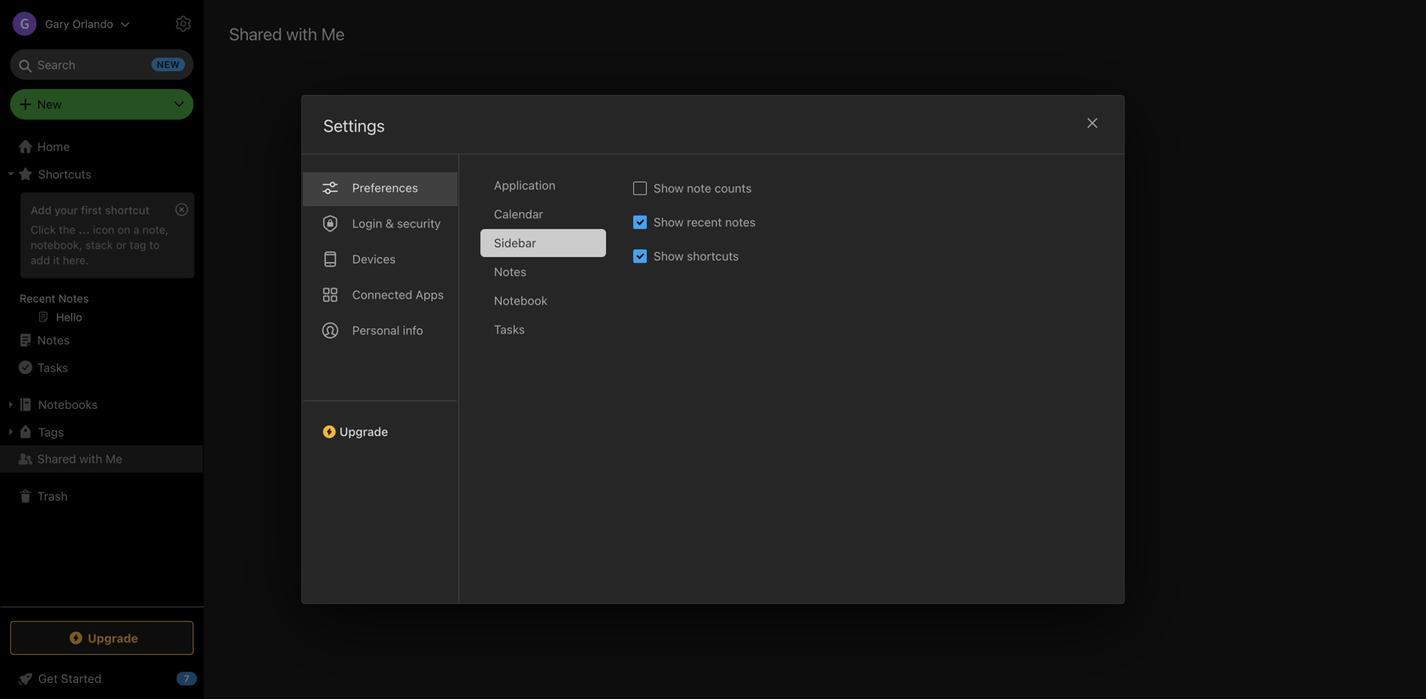 Task type: describe. For each thing, give the bounding box(es) containing it.
notes inside group
[[58, 292, 89, 305]]

new button
[[10, 89, 194, 120]]

counts
[[715, 181, 752, 195]]

connected
[[352, 288, 413, 302]]

add
[[31, 254, 50, 266]]

home link
[[0, 133, 204, 160]]

me inside "element"
[[321, 24, 345, 44]]

Show recent notes checkbox
[[633, 216, 647, 229]]

settings
[[324, 115, 385, 135]]

here.
[[63, 254, 89, 266]]

tags button
[[0, 419, 203, 446]]

recent
[[687, 215, 722, 229]]

shortcut
[[105, 204, 150, 217]]

personal info
[[352, 324, 423, 338]]

tasks inside tab
[[494, 323, 525, 337]]

it
[[53, 254, 60, 266]]

trash link
[[0, 483, 203, 510]]

icon
[[93, 223, 115, 236]]

personal
[[352, 324, 400, 338]]

&
[[386, 217, 394, 231]]

Show shortcuts checkbox
[[633, 250, 647, 263]]

new
[[37, 97, 62, 111]]

to
[[149, 239, 160, 251]]

1 vertical spatial upgrade
[[88, 632, 138, 646]]

security
[[397, 217, 441, 231]]

application
[[494, 178, 556, 192]]

sidebar
[[494, 236, 536, 250]]

trash
[[37, 490, 68, 504]]

...
[[79, 223, 90, 236]]

tasks button
[[0, 354, 203, 381]]

on
[[118, 223, 130, 236]]

Search text field
[[22, 49, 182, 80]]

1 vertical spatial upgrade button
[[10, 622, 194, 656]]

calendar tab
[[481, 200, 606, 228]]

add your first shortcut
[[31, 204, 150, 217]]

add
[[31, 204, 52, 217]]

first
[[81, 204, 102, 217]]

tasks inside button
[[37, 361, 68, 375]]

your
[[55, 204, 78, 217]]

recent
[[20, 292, 55, 305]]

settings image
[[173, 14, 194, 34]]

show note counts
[[654, 181, 752, 195]]

stack
[[85, 239, 113, 251]]

note
[[687, 181, 712, 195]]

2 vertical spatial notes
[[37, 333, 70, 347]]

Show note counts checkbox
[[633, 182, 647, 195]]

or
[[116, 239, 127, 251]]

shortcuts
[[38, 167, 92, 181]]

show recent notes
[[654, 215, 756, 229]]

notebooks link
[[0, 391, 203, 419]]

notes inside tab
[[494, 265, 527, 279]]

notebook
[[494, 294, 548, 308]]

a
[[133, 223, 139, 236]]

expand tags image
[[4, 425, 18, 439]]

calendar
[[494, 207, 543, 221]]

upgrade button inside tab list
[[302, 401, 459, 446]]

notebooks
[[38, 398, 98, 412]]

notes tab
[[481, 258, 606, 286]]

shared inside "element"
[[229, 24, 282, 44]]

me inside tree
[[106, 452, 122, 466]]

shared inside tree
[[37, 452, 76, 466]]

tree containing home
[[0, 133, 204, 606]]



Task type: locate. For each thing, give the bounding box(es) containing it.
with inside the shared with me "element"
[[286, 24, 317, 44]]

1 horizontal spatial upgrade button
[[302, 401, 459, 446]]

1 vertical spatial notes
[[58, 292, 89, 305]]

0 vertical spatial upgrade
[[340, 425, 388, 439]]

tags
[[38, 425, 64, 439]]

with inside shared with me link
[[79, 452, 102, 466]]

0 vertical spatial notes
[[494, 265, 527, 279]]

show right show note counts 'checkbox'
[[654, 181, 684, 195]]

with
[[286, 24, 317, 44], [79, 452, 102, 466]]

0 horizontal spatial tab list
[[302, 155, 459, 604]]

show shortcuts
[[654, 249, 739, 263]]

sidebar tab
[[481, 229, 606, 257]]

shared with me link
[[0, 446, 203, 473]]

devices
[[352, 252, 396, 266]]

shared down tags
[[37, 452, 76, 466]]

0 horizontal spatial shared with me
[[37, 452, 122, 466]]

login
[[352, 217, 382, 231]]

1 horizontal spatial shared
[[229, 24, 282, 44]]

0 vertical spatial me
[[321, 24, 345, 44]]

0 vertical spatial shared
[[229, 24, 282, 44]]

tasks down notebook
[[494, 323, 525, 337]]

0 vertical spatial tasks
[[494, 323, 525, 337]]

0 horizontal spatial shared
[[37, 452, 76, 466]]

0 vertical spatial show
[[654, 181, 684, 195]]

shared with me inside "element"
[[229, 24, 345, 44]]

1 horizontal spatial tab list
[[481, 172, 620, 604]]

show
[[654, 181, 684, 195], [654, 215, 684, 229], [654, 249, 684, 263]]

1 horizontal spatial tasks
[[494, 323, 525, 337]]

shared right settings image
[[229, 24, 282, 44]]

tasks up notebooks
[[37, 361, 68, 375]]

shared
[[229, 24, 282, 44], [37, 452, 76, 466]]

show for show recent notes
[[654, 215, 684, 229]]

show right show shortcuts checkbox
[[654, 249, 684, 263]]

notebook tab
[[481, 287, 606, 315]]

click
[[31, 223, 56, 236]]

1 vertical spatial shared with me
[[37, 452, 122, 466]]

apps
[[416, 288, 444, 302]]

0 vertical spatial with
[[286, 24, 317, 44]]

notes
[[494, 265, 527, 279], [58, 292, 89, 305], [37, 333, 70, 347]]

3 show from the top
[[654, 249, 684, 263]]

the
[[59, 223, 76, 236]]

1 vertical spatial with
[[79, 452, 102, 466]]

0 horizontal spatial tasks
[[37, 361, 68, 375]]

2 vertical spatial show
[[654, 249, 684, 263]]

0 vertical spatial shared with me
[[229, 24, 345, 44]]

1 horizontal spatial shared with me
[[229, 24, 345, 44]]

notes right recent
[[58, 292, 89, 305]]

shared with me inside tree
[[37, 452, 122, 466]]

info
[[403, 324, 423, 338]]

notes down recent notes
[[37, 333, 70, 347]]

None search field
[[22, 49, 182, 80]]

notes
[[725, 215, 756, 229]]

application tab
[[481, 172, 606, 200]]

tab list containing preferences
[[302, 155, 459, 604]]

1 vertical spatial me
[[106, 452, 122, 466]]

home
[[37, 140, 70, 154]]

tasks tab
[[481, 316, 606, 344]]

icon on a note, notebook, stack or tag to add it here.
[[31, 223, 169, 266]]

0 vertical spatial upgrade button
[[302, 401, 459, 446]]

notebook,
[[31, 239, 82, 251]]

shortcuts
[[687, 249, 739, 263]]

show for show shortcuts
[[654, 249, 684, 263]]

tab list for show note counts
[[481, 172, 620, 604]]

1 horizontal spatial with
[[286, 24, 317, 44]]

recent notes
[[20, 292, 89, 305]]

group inside tree
[[0, 188, 203, 334]]

connected apps
[[352, 288, 444, 302]]

group
[[0, 188, 203, 334]]

tasks
[[494, 323, 525, 337], [37, 361, 68, 375]]

preferences
[[352, 181, 418, 195]]

1 horizontal spatial me
[[321, 24, 345, 44]]

login & security
[[352, 217, 441, 231]]

notes link
[[0, 327, 203, 354]]

tag
[[130, 239, 146, 251]]

tab list containing application
[[481, 172, 620, 604]]

shortcuts button
[[0, 160, 203, 188]]

0 horizontal spatial with
[[79, 452, 102, 466]]

notes down sidebar
[[494, 265, 527, 279]]

show for show note counts
[[654, 181, 684, 195]]

shared with me
[[229, 24, 345, 44], [37, 452, 122, 466]]

0 horizontal spatial upgrade button
[[10, 622, 194, 656]]

tree
[[0, 133, 204, 606]]

click the ...
[[31, 223, 90, 236]]

note,
[[142, 223, 169, 236]]

me
[[321, 24, 345, 44], [106, 452, 122, 466]]

0 horizontal spatial upgrade
[[88, 632, 138, 646]]

upgrade button
[[302, 401, 459, 446], [10, 622, 194, 656]]

1 vertical spatial tasks
[[37, 361, 68, 375]]

close image
[[1083, 113, 1103, 133]]

1 vertical spatial show
[[654, 215, 684, 229]]

shared with me element
[[204, 0, 1427, 700]]

tab list for calendar
[[302, 155, 459, 604]]

group containing add your first shortcut
[[0, 188, 203, 334]]

tab list
[[302, 155, 459, 604], [481, 172, 620, 604]]

2 show from the top
[[654, 215, 684, 229]]

1 show from the top
[[654, 181, 684, 195]]

show right show recent notes checkbox
[[654, 215, 684, 229]]

upgrade
[[340, 425, 388, 439], [88, 632, 138, 646]]

expand notebooks image
[[4, 398, 18, 412]]

0 horizontal spatial me
[[106, 452, 122, 466]]

1 horizontal spatial upgrade
[[340, 425, 388, 439]]

1 vertical spatial shared
[[37, 452, 76, 466]]



Task type: vqa. For each thing, say whether or not it's contained in the screenshot.
trash,
no



